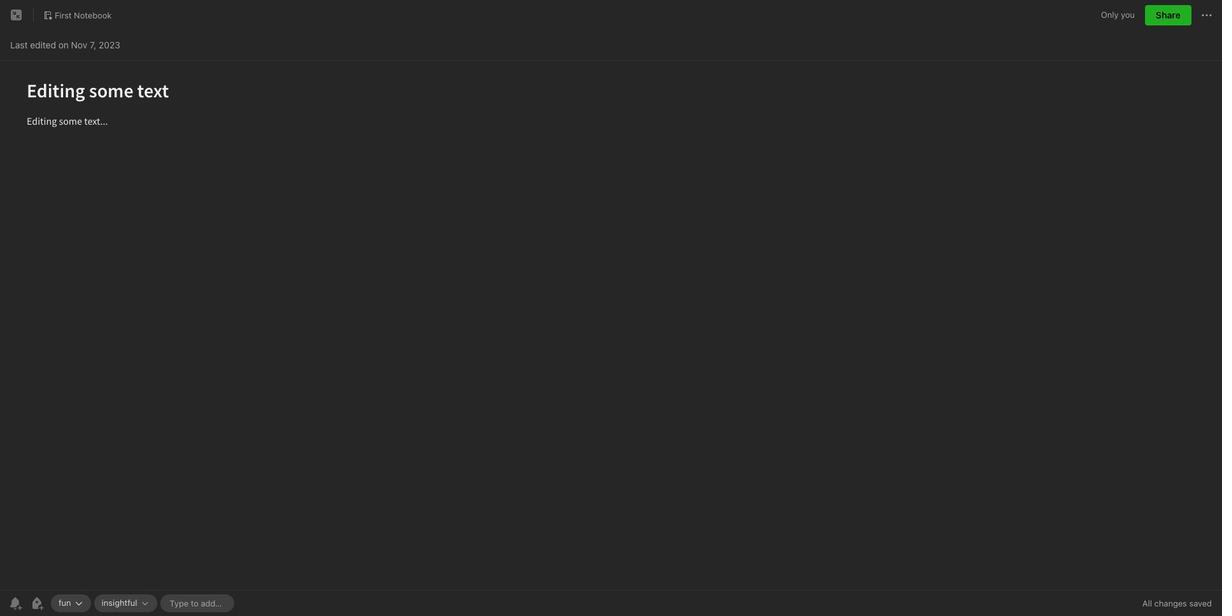Task type: vqa. For each thing, say whether or not it's contained in the screenshot.
the only in the top of the page
yes



Task type: locate. For each thing, give the bounding box(es) containing it.
Note Editor text field
[[0, 61, 1223, 590]]

add a reminder image
[[8, 596, 23, 611]]

last
[[10, 39, 28, 50]]

insightful
[[102, 598, 137, 608]]

2023
[[99, 39, 120, 50]]

only
[[1102, 10, 1119, 20]]

saved
[[1190, 599, 1213, 609]]

fun Tag actions field
[[71, 599, 84, 609]]

insightful Tag actions field
[[137, 599, 149, 608]]

share
[[1156, 10, 1181, 20]]

More actions field
[[1200, 5, 1215, 25]]

edited
[[30, 39, 56, 50]]

insightful button
[[94, 595, 157, 613]]

Add tag field
[[169, 598, 226, 609]]

notebook
[[74, 10, 112, 20]]

first notebook
[[55, 10, 112, 20]]

note window element
[[0, 0, 1223, 616]]



Task type: describe. For each thing, give the bounding box(es) containing it.
add tag image
[[29, 596, 45, 611]]

7,
[[90, 39, 96, 50]]

all
[[1143, 599, 1153, 609]]

last edited on nov 7, 2023
[[10, 39, 120, 50]]

share button
[[1146, 5, 1192, 25]]

nov
[[71, 39, 87, 50]]

on
[[58, 39, 69, 50]]

only you
[[1102, 10, 1135, 20]]

more actions image
[[1200, 8, 1215, 23]]

first notebook button
[[39, 6, 116, 24]]

you
[[1122, 10, 1135, 20]]

fun
[[59, 598, 71, 608]]

fun button
[[51, 595, 91, 613]]

changes
[[1155, 599, 1188, 609]]

collapse note image
[[9, 8, 24, 23]]

first
[[55, 10, 72, 20]]

all changes saved
[[1143, 599, 1213, 609]]



